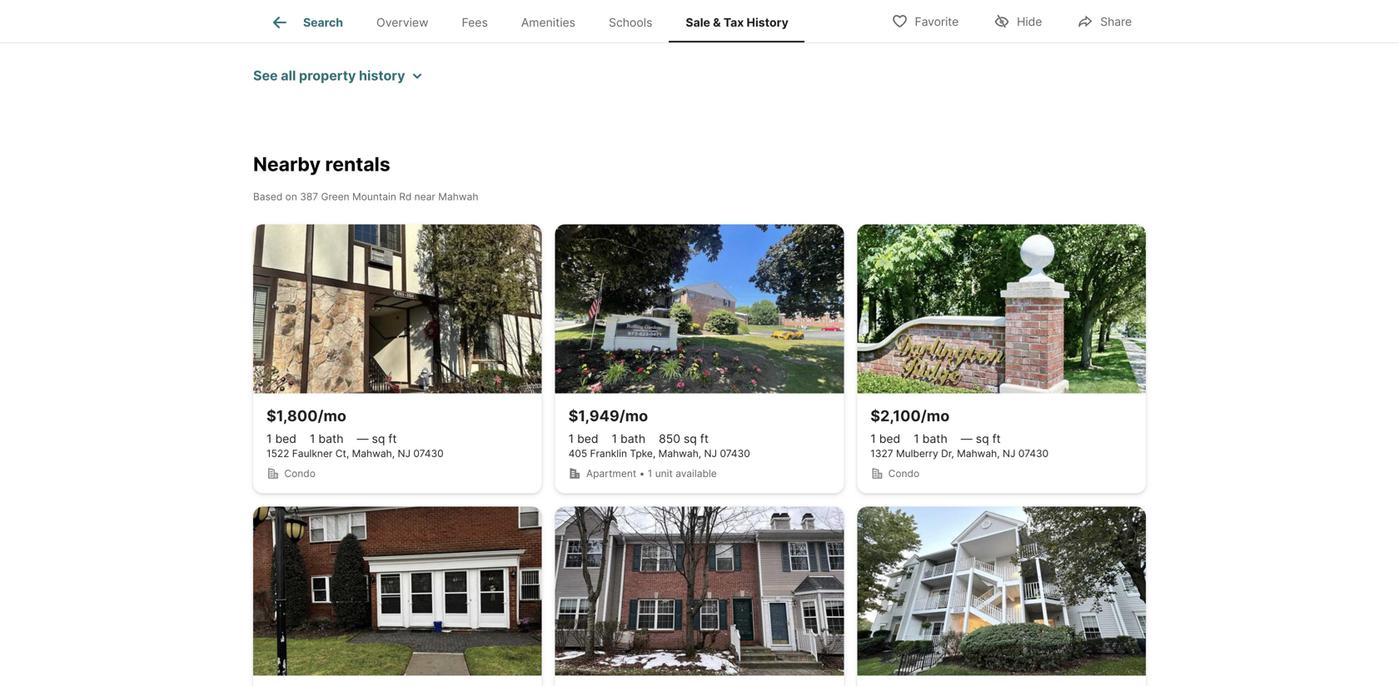 Task type: locate. For each thing, give the bounding box(es) containing it.
2 horizontal spatial nj
[[1003, 448, 1016, 460]]

3 bed from the left
[[880, 432, 901, 446]]

1 sq from the left
[[372, 432, 385, 446]]

ft right 850
[[701, 432, 709, 446]]

1 07430 from the left
[[414, 448, 444, 460]]

1 up '1327'
[[871, 432, 876, 446]]

0 horizontal spatial bed
[[275, 432, 297, 446]]

history
[[359, 67, 405, 84]]

3 sq from the left
[[976, 432, 990, 446]]

mahwah, right ct,
[[352, 448, 395, 460]]

$2,100 /mo
[[871, 407, 950, 425]]

nj for $1,949 /mo
[[705, 448, 718, 460]]

1 horizontal spatial bath
[[621, 432, 646, 446]]

07430
[[414, 448, 444, 460], [720, 448, 751, 460], [1019, 448, 1049, 460]]

bath
[[319, 432, 344, 446], [621, 432, 646, 446], [923, 432, 948, 446]]

/mo for $2,100
[[921, 407, 950, 425]]

1 up the 1522 at the left bottom of page
[[267, 432, 272, 446]]

1 bath for $1,800
[[310, 432, 344, 446]]

hide button
[[980, 4, 1057, 38]]

bed up 405
[[578, 432, 599, 446]]

2 horizontal spatial /mo
[[921, 407, 950, 425]]

1 bath up mulberry
[[914, 432, 948, 446]]

1 horizontal spatial mahwah,
[[659, 448, 702, 460]]

— sq ft for $2,100 /mo
[[961, 432, 1001, 446]]

2 1 bath from the left
[[612, 432, 646, 446]]

bath up dr,
[[923, 432, 948, 446]]

3 /mo from the left
[[921, 407, 950, 425]]

nj
[[398, 448, 411, 460], [705, 448, 718, 460], [1003, 448, 1016, 460]]

sq up 1522 faulkner ct, mahwah, nj 07430
[[372, 432, 385, 446]]

405
[[569, 448, 588, 460]]

405 franklin tpke, mahwah, nj 07430
[[569, 448, 751, 460]]

1 bath up tpke,
[[612, 432, 646, 446]]

0 horizontal spatial /mo
[[318, 407, 347, 425]]

1522
[[267, 448, 289, 460]]

2 horizontal spatial ft
[[993, 432, 1001, 446]]

1 horizontal spatial 07430
[[720, 448, 751, 460]]

2 1 bed from the left
[[569, 432, 599, 446]]

bed up '1327'
[[880, 432, 901, 446]]

nj for $2,100 /mo
[[1003, 448, 1016, 460]]

/mo up tpke,
[[620, 407, 648, 425]]

1 bed up 405
[[569, 432, 599, 446]]

2 bath from the left
[[621, 432, 646, 446]]

3 bath from the left
[[923, 432, 948, 446]]

ft up 1327 mulberry dr, mahwah, nj 07430 in the bottom right of the page
[[993, 432, 1001, 446]]

— up 1522 faulkner ct, mahwah, nj 07430
[[357, 432, 369, 446]]

condo down faulkner
[[284, 468, 316, 480]]

2 horizontal spatial bath
[[923, 432, 948, 446]]

2 horizontal spatial sq
[[976, 432, 990, 446]]

0 horizontal spatial nj
[[398, 448, 411, 460]]

1 ft from the left
[[389, 432, 397, 446]]

2 horizontal spatial 1 bath
[[914, 432, 948, 446]]

1 mahwah, from the left
[[352, 448, 395, 460]]

/mo for $1,949
[[620, 407, 648, 425]]

sq for $2,100 /mo
[[976, 432, 990, 446]]

3 mahwah, from the left
[[958, 448, 1000, 460]]

1 bed for $2,100
[[871, 432, 901, 446]]

1 bed
[[267, 432, 297, 446], [569, 432, 599, 446], [871, 432, 901, 446]]

3 ft from the left
[[993, 432, 1001, 446]]

3 nj from the left
[[1003, 448, 1016, 460]]

search
[[303, 15, 343, 29]]

1 1 bath from the left
[[310, 432, 344, 446]]

— up 1327 mulberry dr, mahwah, nj 07430 in the bottom right of the page
[[961, 432, 973, 446]]

bed
[[275, 432, 297, 446], [578, 432, 599, 446], [880, 432, 901, 446]]

0 horizontal spatial condo
[[284, 468, 316, 480]]

1 horizontal spatial nj
[[705, 448, 718, 460]]

photo of 1100 sage ct, mahwah, nj 07430 image
[[858, 507, 1146, 676]]

nj up available
[[705, 448, 718, 460]]

ft up 1522 faulkner ct, mahwah, nj 07430
[[389, 432, 397, 446]]

mulberry
[[897, 448, 939, 460]]

1 horizontal spatial —
[[961, 432, 973, 446]]

on
[[286, 191, 297, 203]]

tpke,
[[630, 448, 656, 460]]

07430 for $2,100 /mo
[[1019, 448, 1049, 460]]

1 horizontal spatial 1 bath
[[612, 432, 646, 446]]

1 1 bed from the left
[[267, 432, 297, 446]]

1 bed from the left
[[275, 432, 297, 446]]

/mo up dr,
[[921, 407, 950, 425]]

1 horizontal spatial bed
[[578, 432, 599, 446]]

condo down mulberry
[[889, 468, 920, 480]]

3 1 bed from the left
[[871, 432, 901, 446]]

mahwah,
[[352, 448, 395, 460], [659, 448, 702, 460], [958, 448, 1000, 460]]

/mo for $1,800
[[318, 407, 347, 425]]

2 /mo from the left
[[620, 407, 648, 425]]

2 horizontal spatial 07430
[[1019, 448, 1049, 460]]

sq
[[372, 432, 385, 446], [684, 432, 697, 446], [976, 432, 990, 446]]

2 — from the left
[[961, 432, 973, 446]]

1 bed for $1,800
[[267, 432, 297, 446]]

1327 mulberry dr, mahwah, nj 07430
[[871, 448, 1049, 460]]

2 mahwah, from the left
[[659, 448, 702, 460]]

0 horizontal spatial 1 bath
[[310, 432, 344, 446]]

available
[[676, 468, 717, 480]]

0 horizontal spatial bath
[[319, 432, 344, 446]]

1 horizontal spatial condo
[[889, 468, 920, 480]]

based on 387 green mountain rd near mahwah
[[253, 191, 479, 203]]

/mo up ct,
[[318, 407, 347, 425]]

07430 for $1,800 /mo
[[414, 448, 444, 460]]

0 horizontal spatial — sq ft
[[357, 432, 397, 446]]

3 1 bath from the left
[[914, 432, 948, 446]]

1 bed up the 1522 at the left bottom of page
[[267, 432, 297, 446]]

favorite button
[[878, 4, 973, 38]]

1 horizontal spatial — sq ft
[[961, 432, 1001, 446]]

1 — sq ft from the left
[[357, 432, 397, 446]]

—
[[357, 432, 369, 446], [961, 432, 973, 446]]

tab list
[[253, 0, 819, 42]]

$2,100
[[871, 407, 921, 425]]

schools tab
[[592, 2, 669, 42]]

bed for $1,800
[[275, 432, 297, 446]]

1 horizontal spatial 1 bed
[[569, 432, 599, 446]]

— sq ft up 1327 mulberry dr, mahwah, nj 07430 in the bottom right of the page
[[961, 432, 1001, 446]]

bath up tpke,
[[621, 432, 646, 446]]

1 horizontal spatial /mo
[[620, 407, 648, 425]]

tax
[[724, 15, 744, 29]]

1 /mo from the left
[[318, 407, 347, 425]]

nj right dr,
[[1003, 448, 1016, 460]]

nj right ct,
[[398, 448, 411, 460]]

2 horizontal spatial mahwah,
[[958, 448, 1000, 460]]

1 bed up '1327'
[[871, 432, 901, 446]]

ft
[[389, 432, 397, 446], [701, 432, 709, 446], [993, 432, 1001, 446]]

rd
[[399, 191, 412, 203]]

mahwah, right dr,
[[958, 448, 1000, 460]]

2 condo from the left
[[889, 468, 920, 480]]

0 horizontal spatial 07430
[[414, 448, 444, 460]]

see
[[253, 67, 278, 84]]

1 horizontal spatial ft
[[701, 432, 709, 446]]

mahwah, down 850 sq ft
[[659, 448, 702, 460]]

0 horizontal spatial —
[[357, 432, 369, 446]]

1 bath from the left
[[319, 432, 344, 446]]

— sq ft up 1522 faulkner ct, mahwah, nj 07430
[[357, 432, 397, 446]]

property
[[299, 67, 356, 84]]

bed up the 1522 at the left bottom of page
[[275, 432, 297, 446]]

3 07430 from the left
[[1019, 448, 1049, 460]]

unit
[[656, 468, 673, 480]]

condo
[[284, 468, 316, 480], [889, 468, 920, 480]]

sq up 1327 mulberry dr, mahwah, nj 07430 in the bottom right of the page
[[976, 432, 990, 446]]

2 bed from the left
[[578, 432, 599, 446]]

— sq ft
[[357, 432, 397, 446], [961, 432, 1001, 446]]

schools
[[609, 15, 653, 29]]

1
[[267, 432, 272, 446], [310, 432, 315, 446], [569, 432, 574, 446], [612, 432, 618, 446], [871, 432, 876, 446], [914, 432, 920, 446], [648, 468, 653, 480]]

1 bath up faulkner
[[310, 432, 344, 446]]

0 horizontal spatial mahwah,
[[352, 448, 395, 460]]

1 horizontal spatial sq
[[684, 432, 697, 446]]

bath up ct,
[[319, 432, 344, 446]]

$1,949
[[569, 407, 620, 425]]

0 horizontal spatial sq
[[372, 432, 385, 446]]

2 horizontal spatial bed
[[880, 432, 901, 446]]

2 horizontal spatial 1 bed
[[871, 432, 901, 446]]

/mo
[[318, 407, 347, 425], [620, 407, 648, 425], [921, 407, 950, 425]]

2 07430 from the left
[[720, 448, 751, 460]]

fees tab
[[445, 2, 505, 42]]

$1,949 /mo
[[569, 407, 648, 425]]

0 horizontal spatial 1 bed
[[267, 432, 297, 446]]

1 bath
[[310, 432, 344, 446], [612, 432, 646, 446], [914, 432, 948, 446]]

0 horizontal spatial ft
[[389, 432, 397, 446]]

faulkner
[[292, 448, 333, 460]]

mahwah, for $2,100 /mo
[[958, 448, 1000, 460]]

1 condo from the left
[[284, 468, 316, 480]]

2 nj from the left
[[705, 448, 718, 460]]

sq right 850
[[684, 432, 697, 446]]

mahwah, for $1,949 /mo
[[659, 448, 702, 460]]

2 — sq ft from the left
[[961, 432, 1001, 446]]

1 — from the left
[[357, 432, 369, 446]]

see all property history button
[[253, 66, 422, 86]]

1 nj from the left
[[398, 448, 411, 460]]



Task type: describe. For each thing, give the bounding box(es) containing it.
favorite
[[915, 15, 959, 29]]

all
[[281, 67, 296, 84]]

07430 for $1,949 /mo
[[720, 448, 751, 460]]

see all property history
[[253, 67, 405, 84]]

sale & tax history
[[686, 15, 789, 29]]

&
[[713, 15, 721, 29]]

bath for $1,949
[[621, 432, 646, 446]]

photo of 1327 mulberry dr, mahwah, nj 07430 image
[[858, 225, 1146, 394]]

green
[[321, 191, 350, 203]]

based
[[253, 191, 283, 203]]

ft for $1,800 /mo
[[389, 432, 397, 446]]

share
[[1101, 15, 1132, 29]]

photo of 2125 gunston ct, mahwah, nj 07430 image
[[555, 507, 844, 676]]

franklin
[[590, 448, 627, 460]]

1 up faulkner
[[310, 432, 315, 446]]

$1,800 /mo
[[267, 407, 347, 425]]

history
[[747, 15, 789, 29]]

photo of 1522 faulkner ct, mahwah, nj 07430 image
[[253, 225, 542, 394]]

387
[[300, 191, 318, 203]]

1 up franklin
[[612, 432, 618, 446]]

share button
[[1063, 4, 1147, 38]]

nearby
[[253, 152, 321, 176]]

1 bed for $1,949
[[569, 432, 599, 446]]

photo of 405 franklin tpke, mahwah, nj 07430 image
[[555, 225, 844, 394]]

1 right the •
[[648, 468, 653, 480]]

hide
[[1018, 15, 1043, 29]]

nj for $1,800 /mo
[[398, 448, 411, 460]]

apartment • 1 unit available
[[587, 468, 717, 480]]

near
[[415, 191, 436, 203]]

dr,
[[942, 448, 955, 460]]

850
[[659, 432, 681, 446]]

1 up mulberry
[[914, 432, 920, 446]]

condo for $1,800
[[284, 468, 316, 480]]

ct,
[[336, 448, 349, 460]]

$1,800
[[267, 407, 318, 425]]

bed for $1,949
[[578, 432, 599, 446]]

amenities
[[521, 15, 576, 29]]

overview
[[377, 15, 429, 29]]

nearby rentals
[[253, 152, 391, 176]]

— sq ft for $1,800 /mo
[[357, 432, 397, 446]]

tab list containing search
[[253, 0, 819, 42]]

sale & tax history tab
[[669, 2, 806, 42]]

search link
[[270, 12, 343, 32]]

mountain
[[352, 191, 397, 203]]

amenities tab
[[505, 2, 592, 42]]

bath for $1,800
[[319, 432, 344, 446]]

1 bath for $2,100
[[914, 432, 948, 446]]

sq for $1,800 /mo
[[372, 432, 385, 446]]

2 ft from the left
[[701, 432, 709, 446]]

overview tab
[[360, 2, 445, 42]]

sale
[[686, 15, 711, 29]]

ft for $2,100 /mo
[[993, 432, 1001, 446]]

1327
[[871, 448, 894, 460]]

apartment
[[587, 468, 637, 480]]

850 sq ft
[[659, 432, 709, 446]]

bed for $2,100
[[880, 432, 901, 446]]

rentals
[[325, 152, 391, 176]]

— for $1,800 /mo
[[357, 432, 369, 446]]

fees
[[462, 15, 488, 29]]

— for $2,100 /mo
[[961, 432, 973, 446]]

1522 faulkner ct, mahwah, nj 07430
[[267, 448, 444, 460]]

1 bath for $1,949
[[612, 432, 646, 446]]

1 up 405
[[569, 432, 574, 446]]

mahwah
[[439, 191, 479, 203]]

condo for $2,100
[[889, 468, 920, 480]]

mahwah, for $1,800 /mo
[[352, 448, 395, 460]]

bath for $2,100
[[923, 432, 948, 446]]

•
[[640, 468, 645, 480]]

photo of 65 regency park, ramsey, nj 07446 image
[[253, 507, 542, 676]]

2 sq from the left
[[684, 432, 697, 446]]



Task type: vqa. For each thing, say whether or not it's contained in the screenshot.
depth
no



